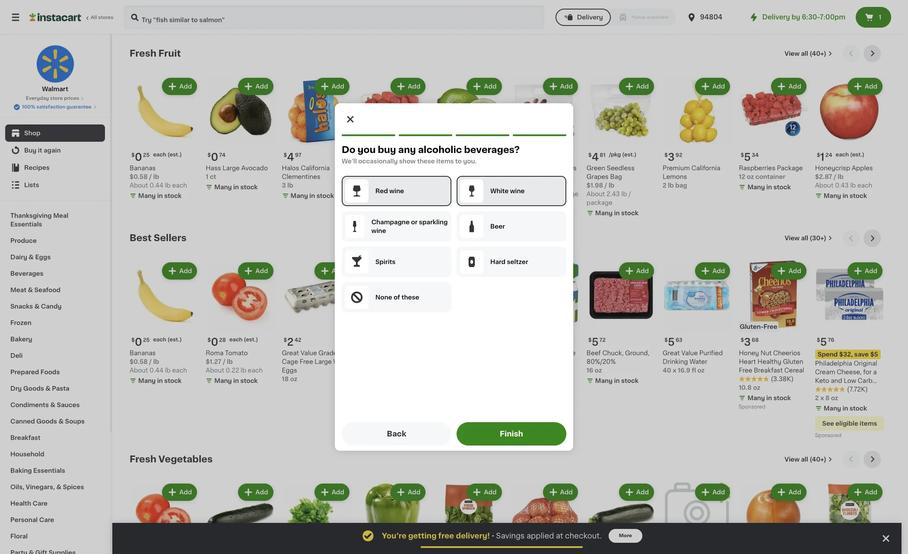 Task type: locate. For each thing, give the bounding box(es) containing it.
$0.25 each (estimated) element for 2
[[130, 333, 199, 349]]

3 item carousel region from the top
[[130, 451, 885, 554]]

beverages
[[10, 271, 43, 277]]

/ right $1.27
[[223, 359, 226, 365]]

72 for 5
[[600, 337, 606, 343]]

5 left 63
[[668, 337, 675, 347]]

0 vertical spatial goods
[[23, 386, 44, 392]]

grapes down green
[[587, 174, 609, 180]]

items inside button
[[860, 420, 878, 426]]

view all (40+) button down see at the bottom right of page
[[782, 451, 836, 468]]

walmart logo image
[[36, 45, 74, 83]]

2 horizontal spatial 3
[[744, 337, 751, 347]]

1 fresh from the top
[[130, 49, 156, 58]]

16 down 80%/20%
[[587, 367, 594, 373]]

2 california from the left
[[692, 165, 721, 171]]

(40+) down see at the bottom right of page
[[810, 456, 827, 462]]

lb inside the halos california clementines 3 lb
[[288, 183, 293, 189]]

$ inside $ 2 42
[[284, 337, 287, 343]]

1 horizontal spatial california
[[692, 165, 721, 171]]

many down 10.8 oz
[[748, 395, 765, 401]]

0 horizontal spatial free
[[300, 359, 313, 365]]

1 vertical spatial 72
[[600, 337, 606, 343]]

80%/20%
[[587, 359, 616, 365]]

0 for $ 0 74
[[211, 152, 218, 162]]

red
[[511, 174, 523, 180], [376, 188, 388, 194]]

each (est.) for $ 0 25
[[153, 337, 182, 342]]

halos
[[282, 165, 299, 171]]

1 view all (40+) from the top
[[785, 51, 827, 57]]

service type group
[[556, 9, 676, 26]]

$ inside $ 1 24
[[817, 153, 821, 158]]

(est.) inside the $1.24 each (estimated) element
[[851, 152, 865, 157]]

1 vertical spatial bananas
[[130, 350, 156, 356]]

beverages?
[[464, 145, 520, 154]]

0 horizontal spatial white
[[333, 359, 351, 365]]

premium
[[663, 165, 690, 171]]

1 vertical spatial white
[[333, 359, 351, 365]]

(est.) for $ 0 25
[[168, 337, 182, 342]]

2 view all (40+) button from the top
[[782, 451, 836, 468]]

eggs inside great value grade aa cage free large white eggs 18 oz
[[282, 367, 297, 373]]

free inside great value grade aa cage free large white eggs 18 oz
[[300, 359, 313, 365]]

x left 8
[[821, 395, 824, 401]]

1 vertical spatial 3
[[282, 183, 286, 189]]

$ for $ 5 63
[[665, 337, 668, 343]]

7:00pm
[[820, 14, 846, 20]]

0 vertical spatial large
[[223, 165, 240, 171]]

california for halos california clementines 3 lb
[[301, 165, 330, 171]]

1 horizontal spatial eggs
[[282, 367, 297, 373]]

2 view all (40+) from the top
[[785, 456, 827, 462]]

thanksgiving meal essentials link
[[5, 207, 105, 233]]

1 bananas $0.58 / lb about 0.44 lb each from the top
[[130, 165, 187, 189]]

1 view all (40+) button from the top
[[782, 45, 836, 62]]

each (est.) right $ 0 25
[[153, 337, 182, 342]]

goods down prepared foods
[[23, 386, 44, 392]]

0 horizontal spatial items
[[437, 158, 454, 164]]

item carousel region
[[130, 45, 885, 223], [130, 230, 885, 444], [130, 451, 885, 554]]

green
[[587, 165, 606, 171]]

grapes inside green seedless grapes bag $1.98 / lb about 2.43 lb / package
[[587, 174, 609, 180]]

0 inside $0.28 each (estimated) element
[[211, 337, 218, 347]]

(est.) up apples
[[851, 152, 865, 157]]

0 vertical spatial 25
[[143, 153, 150, 158]]

each (est.) inside the $1.24 each (estimated) element
[[836, 152, 865, 157]]

1 vertical spatial large
[[315, 359, 332, 365]]

/pkg (est.)
[[609, 152, 637, 157]]

2.43
[[607, 191, 620, 197]]

0 horizontal spatial delivery
[[577, 14, 603, 20]]

0 for $ 0 25 each (est.)
[[135, 152, 142, 162]]

4
[[287, 152, 294, 162], [592, 152, 599, 162]]

42 up cage
[[295, 337, 301, 343]]

walmart
[[42, 86, 68, 92]]

$ for $ 4 81
[[589, 153, 592, 158]]

store
[[50, 96, 63, 101]]

white inside add your shopping preferences element
[[491, 188, 509, 194]]

free up nut
[[764, 324, 778, 330]]

many down $ 0 25
[[138, 378, 156, 384]]

0 horizontal spatial 4
[[287, 152, 294, 162]]

0 vertical spatial items
[[437, 158, 454, 164]]

guarantee
[[67, 105, 92, 109]]

0 vertical spatial white
[[491, 188, 509, 194]]

1 horizontal spatial white
[[491, 188, 509, 194]]

keto
[[815, 378, 830, 384]]

16.9
[[678, 367, 691, 373]]

$ inside $ 0 25 each (est.)
[[131, 153, 135, 158]]

tomato
[[225, 350, 248, 356]]

1 $0.25 each (estimated) element from the top
[[130, 149, 199, 164]]

1 vertical spatial 42
[[295, 337, 301, 343]]

& right meat
[[28, 287, 33, 293]]

california right premium
[[692, 165, 721, 171]]

0 horizontal spatial grapes
[[524, 174, 547, 180]]

3 left 68
[[744, 337, 751, 347]]

2 4 from the left
[[592, 152, 599, 162]]

0 horizontal spatial breakfast
[[10, 435, 40, 441]]

stock inside lime 42 1 each many in stock
[[469, 184, 486, 190]]

1 great from the left
[[282, 350, 299, 356]]

meat & seafood
[[10, 287, 61, 293]]

1 horizontal spatial free
[[739, 367, 753, 373]]

$1.24 each (estimated) element
[[815, 149, 885, 164]]

about inside $ 5 sun harvest seedless red grapes $2.18 / lb about 2.4 lb / package
[[511, 191, 529, 197]]

42 down to
[[451, 165, 459, 171]]

value
[[301, 350, 317, 356], [682, 350, 698, 356]]

treatment tracker modal dialog
[[112, 523, 902, 554]]

(est.) inside '$4.81 per package (estimated)' element
[[622, 152, 637, 157]]

about down $1.98
[[587, 191, 605, 197]]

each (est.) up tomato
[[229, 337, 258, 342]]

package inside $ 5 sun harvest seedless red grapes $2.18 / lb about 2.4 lb / package
[[553, 191, 579, 197]]

breakfast down healthy
[[754, 367, 783, 373]]

snacks & candy link
[[5, 298, 105, 315]]

1 horizontal spatial sponsored badge image
[[739, 405, 765, 410]]

0.44
[[150, 183, 164, 189], [150, 367, 164, 373]]

2 0.44 from the top
[[150, 367, 164, 373]]

view all (40+) for vegetables
[[785, 456, 827, 462]]

2 (40+) from the top
[[810, 456, 827, 462]]

& right dairy
[[29, 254, 34, 260]]

$ inside $ 0 33
[[436, 153, 440, 158]]

fresh left vegetables
[[130, 455, 156, 464]]

1 grapes from the left
[[524, 174, 547, 180]]

lists link
[[5, 176, 105, 194]]

about inside honeycrisp apples $2.87 / lb about 0.43 lb each
[[815, 183, 834, 189]]

0 vertical spatial essentials
[[10, 221, 42, 227]]

x right 40
[[673, 367, 677, 373]]

wine inside "champagne or sparkling wine"
[[372, 228, 386, 234]]

$ 5 76
[[817, 337, 835, 347]]

0 vertical spatial 0.44
[[150, 183, 164, 189]]

grapes down harvest
[[524, 174, 547, 180]]

prices
[[64, 96, 79, 101]]

free right cage
[[300, 359, 313, 365]]

of
[[394, 294, 400, 300]]

oz
[[366, 174, 374, 180], [747, 174, 754, 180], [595, 367, 602, 373], [698, 367, 705, 373], [290, 376, 298, 382], [753, 384, 761, 391], [831, 395, 839, 401]]

$ for $ 5 72
[[589, 337, 592, 343]]

many down "0.22"
[[215, 378, 232, 384]]

$0.58 down $ 0 25
[[130, 359, 148, 365]]

package down 2.43
[[587, 200, 613, 206]]

1
[[879, 14, 882, 20], [821, 152, 825, 162], [206, 174, 208, 180], [434, 174, 437, 180]]

$ inside $ 0 25
[[131, 337, 135, 343]]

2 $0.58 from the top
[[130, 359, 148, 365]]

5 left 76
[[821, 337, 827, 347]]

5 up the beef
[[592, 337, 599, 347]]

large down grade
[[315, 359, 332, 365]]

2 bananas from the top
[[130, 350, 156, 356]]

0 horizontal spatial x
[[673, 367, 677, 373]]

0 vertical spatial fresh
[[130, 49, 156, 58]]

2 bananas $0.58 / lb about 0.44 lb each from the top
[[130, 350, 187, 373]]

0 horizontal spatial value
[[301, 350, 317, 356]]

add
[[179, 83, 192, 89], [256, 83, 268, 89], [332, 83, 344, 89], [408, 83, 421, 89], [484, 83, 497, 89], [560, 83, 573, 89], [637, 83, 649, 89], [713, 83, 725, 89], [789, 83, 802, 89], [865, 83, 878, 89], [179, 268, 192, 274], [256, 268, 268, 274], [332, 268, 344, 274], [484, 268, 497, 274], [560, 268, 573, 274], [637, 268, 649, 274], [713, 268, 725, 274], [789, 268, 802, 274], [865, 268, 878, 274], [179, 489, 192, 495], [256, 489, 268, 495], [332, 489, 344, 495], [408, 489, 421, 495], [484, 489, 497, 495], [560, 489, 573, 495], [637, 489, 649, 495], [713, 489, 725, 495], [789, 489, 802, 495], [865, 489, 878, 495]]

$ for $ 0 25 each (est.)
[[131, 153, 135, 158]]

great up cage
[[282, 350, 299, 356]]

wine left 2.4
[[510, 188, 525, 194]]

about down $ 0 25
[[130, 367, 148, 373]]

thanksgiving meal essentials
[[10, 213, 68, 227]]

all
[[801, 51, 809, 57], [801, 235, 809, 241], [801, 456, 809, 462]]

towels
[[530, 359, 551, 365]]

about down $1.27
[[206, 367, 224, 373]]

0 horizontal spatial 72
[[371, 153, 377, 158]]

about inside roma tomato $1.27 / lb about 0.22 lb each
[[206, 367, 224, 373]]

premium california lemons 2 lb bag
[[663, 165, 721, 189]]

recipes link
[[5, 159, 105, 176]]

0 vertical spatial 42
[[451, 165, 459, 171]]

red inside $ 5 sun harvest seedless red grapes $2.18 / lb about 2.4 lb / package
[[511, 174, 523, 180]]

bananas down $ 0 25
[[130, 350, 156, 356]]

1 vertical spatial view
[[785, 235, 800, 241]]

buy it again link
[[5, 142, 105, 159]]

care
[[33, 500, 48, 507], [39, 517, 54, 523]]

$ inside $ 5 sun harvest seedless red grapes $2.18 / lb about 2.4 lb / package
[[512, 153, 516, 158]]

oz inside raspberries package 12 oz container
[[747, 174, 754, 180]]

$ inside $ 0 28
[[208, 337, 211, 343]]

2 inside premium california lemons 2 lb bag
[[663, 183, 667, 189]]

view all (30+)
[[785, 235, 827, 241]]

2 value from the left
[[682, 350, 698, 356]]

california up clementines
[[301, 165, 330, 171]]

4 left the 97
[[287, 152, 294, 162]]

wine down champagne
[[372, 228, 386, 234]]

each (est.) for $ 0 28
[[229, 337, 258, 342]]

0 horizontal spatial package
[[553, 191, 579, 197]]

2 all from the top
[[801, 235, 809, 241]]

1 view from the top
[[785, 51, 800, 57]]

bananas $0.58 / lb about 0.44 lb each for 2
[[130, 350, 187, 373]]

1 vertical spatial $0.25 each (estimated) element
[[130, 333, 199, 349]]

/ down $ 0 25
[[149, 359, 152, 365]]

$ inside $ 0 74
[[208, 153, 211, 158]]

finish
[[500, 430, 523, 437]]

(40+) for fresh fruit
[[810, 51, 827, 57]]

0 vertical spatial these
[[417, 158, 435, 164]]

0 vertical spatial eggs
[[35, 254, 51, 260]]

wine down container
[[390, 188, 404, 194]]

care up floral link
[[39, 517, 54, 523]]

0 vertical spatial $0.58
[[130, 174, 148, 180]]

1 vertical spatial fresh
[[130, 455, 156, 464]]

about down the $2.87
[[815, 183, 834, 189]]

eggs
[[35, 254, 51, 260], [282, 367, 297, 373]]

value inside great value purified drinking water 40 x 16.9 fl oz
[[682, 350, 698, 356]]

$ inside $ 3 68
[[741, 337, 744, 343]]

many inside product group
[[824, 193, 842, 199]]

1 value from the left
[[301, 350, 317, 356]]

1 horizontal spatial breakfast
[[754, 367, 783, 373]]

grapes inside $ 5 sun harvest seedless red grapes $2.18 / lb about 2.4 lb / package
[[524, 174, 547, 180]]

5 inside $ 5 sun harvest seedless red grapes $2.18 / lb about 2.4 lb / package
[[516, 152, 523, 162]]

red inside add your shopping preferences element
[[376, 188, 388, 194]]

$ for $ 4 97
[[284, 153, 287, 158]]

0 horizontal spatial 3
[[282, 183, 286, 189]]

value left grade
[[301, 350, 317, 356]]

view for 1
[[785, 51, 800, 57]]

2 25 from the top
[[143, 337, 150, 343]]

$ inside the $ 4 97
[[284, 153, 287, 158]]

1 vertical spatial breakfast
[[10, 435, 40, 441]]

5 for $ 5 63
[[668, 337, 675, 347]]

2 down lemons
[[663, 183, 667, 189]]

1 vertical spatial x
[[821, 395, 824, 401]]

25 for $ 0 25
[[143, 337, 150, 343]]

1 horizontal spatial value
[[682, 350, 698, 356]]

/ down honeycrisp
[[834, 174, 837, 180]]

2 x 8 oz
[[815, 395, 839, 401]]

2 grapes from the left
[[587, 174, 609, 180]]

2 horizontal spatial each (est.)
[[836, 152, 865, 157]]

0 vertical spatial all
[[801, 51, 809, 57]]

california inside the halos california clementines 3 lb
[[301, 165, 330, 171]]

goods down condiments & sauces
[[36, 418, 57, 424]]

$ for $ 5 76
[[817, 337, 821, 343]]

great value grade aa cage free large white eggs 18 oz
[[282, 350, 351, 382]]

0.44 down $ 0 25
[[150, 367, 164, 373]]

5 up the sun
[[516, 152, 523, 162]]

$ 5 72
[[589, 337, 606, 347]]

1 inside product group
[[821, 152, 825, 162]]

view all (40+) button down "6:30-"
[[782, 45, 836, 62]]

product group
[[130, 76, 199, 202], [206, 76, 275, 193], [282, 76, 351, 202], [358, 76, 428, 181], [434, 76, 504, 193], [511, 76, 580, 211], [587, 76, 656, 219], [663, 76, 732, 190], [739, 76, 809, 193], [815, 76, 885, 202], [130, 261, 199, 387], [206, 261, 275, 387], [282, 261, 351, 383], [358, 261, 428, 394], [434, 261, 504, 432], [511, 261, 580, 395], [587, 261, 656, 387], [663, 261, 732, 375], [739, 261, 809, 412], [815, 261, 885, 440], [130, 482, 199, 554], [206, 482, 275, 554], [282, 482, 351, 554], [358, 482, 428, 554], [434, 482, 504, 554], [511, 482, 580, 554], [587, 482, 656, 554], [663, 482, 732, 554], [739, 482, 809, 554], [815, 482, 885, 554]]

0 horizontal spatial sponsored badge image
[[434, 424, 461, 429]]

0.22
[[226, 367, 239, 373]]

5 left 34
[[744, 152, 751, 162]]

breakfast up household
[[10, 435, 40, 441]]

0 vertical spatial bananas $0.58 / lb about 0.44 lb each
[[130, 165, 187, 189]]

1 horizontal spatial great
[[663, 350, 680, 356]]

2
[[363, 152, 370, 162], [663, 183, 667, 189], [287, 337, 294, 347], [815, 395, 819, 401]]

many down 0.43
[[824, 193, 842, 199]]

each (est.) up apples
[[836, 152, 865, 157]]

clementines
[[282, 174, 321, 180]]

sponsored badge image
[[739, 405, 765, 410], [434, 424, 461, 429], [815, 433, 842, 438]]

dry goods & pasta
[[10, 386, 69, 392]]

produce link
[[5, 233, 105, 249]]

1 vertical spatial free
[[300, 359, 313, 365]]

2 view from the top
[[785, 235, 800, 241]]

x
[[673, 367, 677, 373], [821, 395, 824, 401]]

(est.) up tomato
[[244, 337, 258, 342]]

1 horizontal spatial items
[[860, 420, 878, 426]]

& left candy
[[34, 303, 39, 309]]

0 horizontal spatial wine
[[372, 228, 386, 234]]

25 inside $ 0 25 each (est.)
[[143, 153, 150, 158]]

0 vertical spatial 16
[[358, 174, 365, 180]]

None search field
[[124, 5, 544, 29]]

$ inside $ 5 34
[[741, 153, 744, 158]]

0 vertical spatial free
[[764, 324, 778, 330]]

2 item carousel region from the top
[[130, 230, 885, 444]]

delivery for delivery by 6:30-7:00pm
[[763, 14, 791, 20]]

4 for $ 4 97
[[287, 152, 294, 162]]

0.44 down $ 0 25 each (est.)
[[150, 183, 164, 189]]

1 (40+) from the top
[[810, 51, 827, 57]]

1 bananas from the top
[[130, 165, 156, 171]]

0 vertical spatial view all (40+)
[[785, 51, 827, 57]]

0 vertical spatial 3
[[668, 152, 675, 162]]

$ inside the $ 4 81
[[589, 153, 592, 158]]

recipes
[[24, 165, 50, 171]]

3 for $ 3 68
[[744, 337, 751, 347]]

oz right the fl
[[698, 367, 705, 373]]

thanksgiving
[[10, 213, 52, 219]]

5 for $ 5 sun harvest seedless red grapes $2.18 / lb about 2.4 lb / package
[[516, 152, 523, 162]]

large down 74
[[223, 165, 240, 171]]

each inside lime 42 1 each many in stock
[[439, 174, 454, 180]]

red down container
[[376, 188, 388, 194]]

many down 80%/20%
[[595, 378, 613, 384]]

2 vertical spatial item carousel region
[[130, 451, 885, 554]]

items right eligible
[[860, 420, 878, 426]]

0 horizontal spatial each (est.)
[[153, 337, 182, 342]]

1 horizontal spatial 72
[[600, 337, 606, 343]]

0 vertical spatial item carousel region
[[130, 45, 885, 223]]

0 horizontal spatial great
[[282, 350, 299, 356]]

healthy
[[758, 359, 782, 365]]

item carousel region containing fresh vegetables
[[130, 451, 885, 554]]

2 horizontal spatial sponsored badge image
[[815, 433, 842, 438]]

beef chuck, ground, 80%/20% 16 oz
[[587, 350, 650, 373]]

1 horizontal spatial grapes
[[587, 174, 609, 180]]

2 great from the left
[[663, 350, 680, 356]]

roma tomato $1.27 / lb about 0.22 lb each
[[206, 350, 263, 373]]

5 for $ 5 76
[[821, 337, 827, 347]]

breakfast inside honey nut cheerios heart healthy gluten free breakfast cereal
[[754, 367, 783, 373]]

all inside popup button
[[801, 235, 809, 241]]

1 $0.58 from the top
[[130, 174, 148, 180]]

(40+) down "6:30-"
[[810, 51, 827, 57]]

essentials up oils, vinegars, & spices
[[33, 468, 65, 474]]

stock inside product group
[[850, 193, 867, 199]]

0 horizontal spatial large
[[223, 165, 240, 171]]

0 horizontal spatial 42
[[295, 337, 301, 343]]

fresh vegetables
[[130, 455, 213, 464]]

avocado
[[241, 165, 268, 171]]

0 for $ 0 33
[[440, 152, 447, 162]]

each (est.)
[[836, 152, 865, 157], [153, 337, 182, 342], [229, 337, 258, 342]]

value inside great value grade aa cage free large white eggs 18 oz
[[301, 350, 317, 356]]

eligible
[[836, 420, 859, 426]]

1 vertical spatial $0.58
[[130, 359, 148, 365]]

1 horizontal spatial x
[[821, 395, 824, 401]]

25 inside $ 0 25
[[143, 337, 150, 343]]

bananas down $ 0 25 each (est.)
[[130, 165, 156, 171]]

1 vertical spatial goods
[[36, 418, 57, 424]]

items inside do you buy any alcoholic beverages? we'll occasionally show these items to you.
[[437, 158, 454, 164]]

2 seedless from the left
[[607, 165, 635, 171]]

bananas $0.58 / lb about 0.44 lb each down $ 0 25 each (est.)
[[130, 165, 187, 189]]

many in stock inside product group
[[824, 193, 867, 199]]

0 vertical spatial red
[[511, 174, 523, 180]]

(est.) for $ 0 28
[[244, 337, 258, 342]]

1 horizontal spatial seedless
[[607, 165, 635, 171]]

bananas for 4
[[130, 165, 156, 171]]

honey
[[739, 350, 759, 356]]

philadelphia original cream cheese, for a keto and low carb lifestyle
[[815, 360, 878, 392]]

$ inside $ 5 63
[[665, 337, 668, 343]]

$ for $ 1 24
[[817, 153, 821, 158]]

california inside premium california lemons 2 lb bag
[[692, 165, 721, 171]]

fresh for fresh vegetables
[[130, 455, 156, 464]]

main content containing 0
[[112, 35, 902, 554]]

$ inside $ 3 92
[[665, 153, 668, 158]]

each (est.) inside '$0.25 each (estimated)' element
[[153, 337, 182, 342]]

delivery button
[[556, 9, 611, 26]]

0 vertical spatial (40+)
[[810, 51, 827, 57]]

1 vertical spatial all
[[801, 235, 809, 241]]

lb
[[153, 174, 159, 180], [838, 174, 844, 180], [165, 183, 171, 189], [288, 183, 293, 189], [532, 183, 538, 189], [609, 183, 615, 189], [668, 183, 674, 189], [851, 183, 856, 189], [542, 191, 547, 197], [622, 191, 627, 197], [153, 359, 159, 365], [227, 359, 233, 365], [165, 367, 171, 373], [241, 367, 246, 373]]

(est.) right $ 0 25
[[168, 337, 182, 342]]

essentials down the thanksgiving
[[10, 221, 42, 227]]

$ inside the $ 5 72
[[589, 337, 592, 343]]

0 vertical spatial package
[[553, 191, 579, 197]]

3 down 'halos'
[[282, 183, 286, 189]]

view for 5
[[785, 235, 800, 241]]

25 for $ 0 25 each (est.)
[[143, 153, 150, 158]]

2 up strawberries
[[363, 152, 370, 162]]

care inside "link"
[[39, 517, 54, 523]]

these inside do you buy any alcoholic beverages? we'll occasionally show these items to you.
[[417, 158, 435, 164]]

10.8
[[739, 384, 752, 391]]

0 vertical spatial breakfast
[[754, 367, 783, 373]]

$ for $ 2 72
[[360, 153, 363, 158]]

$2.18
[[511, 183, 527, 189]]

0 horizontal spatial red
[[376, 188, 388, 194]]

0 horizontal spatial eggs
[[35, 254, 51, 260]]

main content
[[112, 35, 902, 554]]

1 25 from the top
[[143, 153, 150, 158]]

many down 2.4
[[519, 202, 537, 208]]

seedless inside $ 5 sun harvest seedless red grapes $2.18 / lb about 2.4 lb / package
[[549, 165, 577, 171]]

dry goods & pasta link
[[5, 380, 105, 397]]

bakery
[[10, 336, 32, 342]]

16 down strawberries
[[358, 174, 365, 180]]

view all (40+) down delivery by 6:30-7:00pm
[[785, 51, 827, 57]]

many down lime
[[443, 184, 461, 190]]

$22.18 element
[[511, 333, 580, 349]]

1 horizontal spatial 16
[[587, 367, 594, 373]]

these up lime
[[417, 158, 435, 164]]

0 vertical spatial view
[[785, 51, 800, 57]]

view inside popup button
[[785, 235, 800, 241]]

prepared foods link
[[5, 364, 105, 380]]

view all (40+)
[[785, 51, 827, 57], [785, 456, 827, 462]]

white down aa
[[333, 359, 351, 365]]

1 vertical spatial care
[[39, 517, 54, 523]]

1 horizontal spatial 42
[[451, 165, 459, 171]]

1 horizontal spatial each (est.)
[[229, 337, 258, 342]]

$ for $ 0 25
[[131, 337, 135, 343]]

1 vertical spatial 0.44
[[150, 367, 164, 373]]

condiments
[[10, 402, 49, 408]]

oz right 12
[[747, 174, 754, 180]]

72 inside the $ 2 72
[[371, 153, 377, 158]]

1 california from the left
[[301, 165, 330, 171]]

each (est.) inside $0.28 each (estimated) element
[[229, 337, 258, 342]]

2 vertical spatial 3
[[744, 337, 751, 347]]

meat
[[10, 287, 26, 293]]

0.43
[[835, 183, 849, 189]]

philadelphia
[[815, 360, 853, 366]]

1 vertical spatial 25
[[143, 337, 150, 343]]

$ 0 25 each (est.)
[[131, 152, 182, 162]]

1 vertical spatial red
[[376, 188, 388, 194]]

1 vertical spatial package
[[587, 200, 613, 206]]

care down vinegars, on the bottom of page
[[33, 500, 48, 507]]

72 inside the $ 5 72
[[600, 337, 606, 343]]

1 vertical spatial eggs
[[282, 367, 297, 373]]

container
[[375, 174, 406, 180]]

$ inside "$ 5 76"
[[817, 337, 821, 343]]

1 vertical spatial view all (40+)
[[785, 456, 827, 462]]

1 horizontal spatial red
[[511, 174, 523, 180]]

72 up occasionally
[[371, 153, 377, 158]]

heart
[[739, 359, 756, 365]]

0 vertical spatial $0.25 each (estimated) element
[[130, 149, 199, 164]]

1 vertical spatial bananas $0.58 / lb about 0.44 lb each
[[130, 350, 187, 373]]

1 0.44 from the top
[[150, 183, 164, 189]]

$ 0 25
[[131, 337, 150, 347]]

fresh for fresh fruit
[[130, 49, 156, 58]]

1 horizontal spatial 3
[[668, 152, 675, 162]]

$5
[[871, 351, 879, 357]]

1 4 from the left
[[287, 152, 294, 162]]

items up lime
[[437, 158, 454, 164]]

42
[[451, 165, 459, 171], [295, 337, 301, 343]]

each (est.) for $ 1 24
[[836, 152, 865, 157]]

2 $0.25 each (estimated) element from the top
[[130, 333, 199, 349]]

oz inside beef chuck, ground, 80%/20% 16 oz
[[595, 367, 602, 373]]

2 fresh from the top
[[130, 455, 156, 464]]

fl
[[692, 367, 696, 373]]

8
[[826, 395, 830, 401]]

white inside great value grade aa cage free large white eggs 18 oz
[[333, 359, 351, 365]]

(est.) inside $0.28 each (estimated) element
[[244, 337, 258, 342]]

oz inside strawberries 16 oz container
[[366, 174, 374, 180]]

& left sauces
[[50, 402, 55, 408]]

$ inside the $ 2 72
[[360, 153, 363, 158]]

1 vertical spatial items
[[860, 420, 878, 426]]

0 horizontal spatial 16
[[358, 174, 365, 180]]

delivery for delivery
[[577, 14, 603, 20]]

floral link
[[5, 528, 105, 545]]

great for 2
[[282, 350, 299, 356]]

beef
[[587, 350, 601, 356]]

$0.25 each (estimated) element
[[130, 149, 199, 164], [130, 333, 199, 349]]

$0.58 for 2
[[130, 359, 148, 365]]

2 vertical spatial free
[[739, 367, 753, 373]]

instacart logo image
[[29, 12, 81, 22]]

1 horizontal spatial wine
[[390, 188, 404, 194]]

free down heart
[[739, 367, 753, 373]]

1 inside lime 42 1 each many in stock
[[434, 174, 437, 180]]

delivery inside button
[[577, 14, 603, 20]]

1 all from the top
[[801, 51, 809, 57]]

all for 5
[[801, 235, 809, 241]]

/ right $1.98
[[605, 183, 607, 189]]

16 inside strawberries 16 oz container
[[358, 174, 365, 180]]

great inside great value purified drinking water 40 x 16.9 fl oz
[[663, 350, 680, 356]]

you're getting free delivery!
[[382, 532, 490, 539]]

1 seedless from the left
[[549, 165, 577, 171]]

these right of
[[402, 294, 419, 300]]

0 vertical spatial care
[[33, 500, 48, 507]]

1 vertical spatial essentials
[[33, 468, 65, 474]]

great inside great value grade aa cage free large white eggs 18 oz
[[282, 350, 299, 356]]

oz inside great value grade aa cage free large white eggs 18 oz
[[290, 376, 298, 382]]



Task type: vqa. For each thing, say whether or not it's contained in the screenshot.
Each (Est.) corresponding to $ 0 28
yes



Task type: describe. For each thing, give the bounding box(es) containing it.
none
[[376, 294, 392, 300]]

1 vertical spatial sponsored badge image
[[434, 424, 461, 429]]

water
[[690, 359, 708, 365]]

$1.27
[[206, 359, 222, 365]]

cheese,
[[837, 369, 862, 375]]

3 inside the halos california clementines 3 lb
[[282, 183, 286, 189]]

buy it again
[[24, 147, 61, 153]]

0 vertical spatial sponsored badge image
[[739, 405, 765, 410]]

goods for dry
[[23, 386, 44, 392]]

all stores link
[[29, 5, 114, 29]]

/ inside roma tomato $1.27 / lb about 0.22 lb each
[[223, 359, 226, 365]]

all for 1
[[801, 51, 809, 57]]

cage
[[282, 359, 298, 365]]

baking
[[10, 468, 32, 474]]

2 up cage
[[287, 337, 294, 347]]

2 vertical spatial sponsored badge image
[[815, 433, 842, 438]]

prepared
[[10, 369, 39, 375]]

care for personal care
[[39, 517, 54, 523]]

oils, vinegars, & spices
[[10, 484, 84, 490]]

$ for $ 0 74
[[208, 153, 211, 158]]

sellers
[[154, 234, 187, 243]]

$ for $ 3 92
[[665, 153, 668, 158]]

72 for 2
[[371, 153, 377, 158]]

view all (30+) button
[[782, 230, 836, 247]]

green seedless grapes bag $1.98 / lb about 2.43 lb / package
[[587, 165, 635, 206]]

health care
[[10, 500, 48, 507]]

vegetables
[[159, 455, 213, 464]]

champagne
[[372, 219, 410, 225]]

lemons
[[663, 174, 687, 180]]

hard
[[491, 259, 506, 265]]

view all (40+) button for fresh vegetables
[[782, 451, 836, 468]]

5 for $ 5 72
[[592, 337, 599, 347]]

value for 2
[[301, 350, 317, 356]]

many down ct
[[215, 184, 232, 190]]

delivery by 6:30-7:00pm link
[[749, 12, 846, 22]]

add inside product group
[[865, 83, 878, 89]]

sparkling
[[419, 219, 448, 225]]

baking essentials
[[10, 468, 65, 474]]

essentials inside thanksgiving meal essentials
[[10, 221, 42, 227]]

/ inside honeycrisp apples $2.87 / lb about 0.43 lb each
[[834, 174, 837, 180]]

canned
[[10, 418, 35, 424]]

seedless inside green seedless grapes bag $1.98 / lb about 2.43 lb / package
[[607, 165, 635, 171]]

everyday store prices
[[26, 96, 79, 101]]

dairy & eggs link
[[5, 249, 105, 265]]

$ 2 42
[[284, 337, 301, 347]]

100% satisfaction guarantee
[[22, 105, 92, 109]]

select-
[[534, 350, 556, 356]]

large inside great value grade aa cage free large white eggs 18 oz
[[315, 359, 332, 365]]

many down 2.43
[[595, 210, 613, 216]]

fresh fruit
[[130, 49, 181, 58]]

& left the "soups"
[[59, 418, 64, 424]]

/ right 2.43
[[629, 191, 631, 197]]

92
[[676, 153, 683, 158]]

2 horizontal spatial free
[[764, 324, 778, 330]]

free
[[439, 532, 454, 539]]

$ for $ 0 28
[[208, 337, 211, 343]]

wine for red wine
[[390, 188, 404, 194]]

applied
[[527, 532, 554, 539]]

health
[[10, 500, 31, 507]]

about down $ 0 25 each (est.)
[[130, 183, 148, 189]]

$ 1 24
[[817, 152, 833, 162]]

harvest
[[524, 165, 548, 171]]

back button
[[342, 422, 452, 446]]

care for health care
[[33, 500, 48, 507]]

$0.25 each (estimated) element for 4
[[130, 149, 199, 164]]

0 for $ 0 28
[[211, 337, 218, 347]]

(est.) inside $ 0 25 each (est.)
[[168, 152, 182, 157]]

about inside green seedless grapes bag $1.98 / lb about 2.43 lb / package
[[587, 191, 605, 197]]

(est.) for $ 1 24
[[851, 152, 865, 157]]

gluten-free
[[740, 324, 778, 330]]

$ for $ 3 68
[[741, 337, 744, 343]]

oz right 8
[[831, 395, 839, 401]]

save
[[855, 351, 869, 357]]

$ 5 63
[[665, 337, 683, 347]]

product group containing 1
[[815, 76, 885, 202]]

large inside hass large avocado 1 ct
[[223, 165, 240, 171]]

$4.81 per package (estimated) element
[[587, 149, 656, 164]]

$0.58 for 4
[[130, 174, 148, 180]]

by
[[792, 14, 801, 20]]

value for 5
[[682, 350, 698, 356]]

frozen
[[10, 320, 31, 326]]

view all (40+) button for fresh fruit
[[782, 45, 836, 62]]

alcoholic
[[418, 145, 462, 154]]

oz right '10.8'
[[753, 384, 761, 391]]

0.44 for 4
[[150, 183, 164, 189]]

dairy
[[10, 254, 27, 260]]

wine for white wine
[[510, 188, 525, 194]]

many down the container
[[748, 184, 765, 190]]

each inside roma tomato $1.27 / lb about 0.22 lb each
[[248, 367, 263, 373]]

42 inside lime 42 1 each many in stock
[[451, 165, 459, 171]]

everyday
[[26, 96, 49, 101]]

california for premium california lemons 2 lb bag
[[692, 165, 721, 171]]

and
[[831, 378, 843, 384]]

lists
[[24, 182, 39, 188]]

68
[[752, 337, 759, 343]]

purified
[[700, 350, 723, 356]]

34
[[752, 153, 759, 158]]

walmart link
[[36, 45, 74, 93]]

/ down $ 0 25 each (est.)
[[149, 174, 152, 180]]

74
[[219, 153, 226, 158]]

bounty
[[511, 350, 533, 356]]

breakfast link
[[5, 430, 105, 446]]

condiments & sauces link
[[5, 397, 105, 413]]

$ for $ 0 33
[[436, 153, 440, 158]]

x inside great value purified drinking water 40 x 16.9 fl oz
[[673, 367, 677, 373]]

health care link
[[5, 495, 105, 512]]

97
[[295, 153, 302, 158]]

$1.98
[[587, 183, 603, 189]]

$ 4 81
[[589, 152, 606, 162]]

champagne or sparkling wine
[[372, 219, 448, 234]]

$ for $ 5 sun harvest seedless red grapes $2.18 / lb about 2.4 lb / package
[[512, 153, 516, 158]]

each inside $ 0 25 each (est.)
[[153, 152, 166, 157]]

many down $ 0 25 each (est.)
[[138, 193, 156, 199]]

1 inside hass large avocado 1 ct
[[206, 174, 208, 180]]

many down clementines
[[291, 193, 308, 199]]

goods for canned
[[36, 418, 57, 424]]

bananas for 2
[[130, 350, 156, 356]]

sauces
[[57, 402, 80, 408]]

spend
[[818, 351, 838, 357]]

candy
[[41, 303, 62, 309]]

do
[[342, 145, 356, 154]]

see eligible items
[[823, 420, 878, 426]]

see
[[823, 420, 834, 426]]

63
[[676, 337, 683, 343]]

add your shopping preferences element
[[335, 103, 574, 451]]

76
[[828, 337, 835, 343]]

1 vertical spatial these
[[402, 294, 419, 300]]

great for 5
[[663, 350, 680, 356]]

5 for $ 5 34
[[744, 152, 751, 162]]

in inside lime 42 1 each many in stock
[[462, 184, 468, 190]]

buy
[[378, 145, 396, 154]]

3 all from the top
[[801, 456, 809, 462]]

1 inside button
[[879, 14, 882, 20]]

& left the spices
[[56, 484, 61, 490]]

3 for $ 3 92
[[668, 152, 675, 162]]

/ right 2.4
[[549, 191, 551, 197]]

oz inside great value purified drinking water 40 x 16.9 fl oz
[[698, 367, 705, 373]]

bananas $0.58 / lb about 0.44 lb each for 4
[[130, 165, 187, 189]]

(40+) for fresh vegetables
[[810, 456, 827, 462]]

meat & seafood link
[[5, 282, 105, 298]]

drinking
[[663, 359, 688, 365]]

back
[[387, 430, 407, 437]]

$ for $ 5 34
[[741, 153, 744, 158]]

each inside honeycrisp apples $2.87 / lb about 0.43 lb each
[[858, 183, 873, 189]]

baking essentials link
[[5, 462, 105, 479]]

hard seltzer
[[491, 259, 528, 265]]

(est.) for $ 4 81
[[622, 152, 637, 157]]

shop
[[24, 130, 40, 136]]

package
[[777, 165, 803, 171]]

$2.87
[[815, 174, 833, 180]]

shop link
[[5, 124, 105, 142]]

2 left 8
[[815, 395, 819, 401]]

none of these
[[376, 294, 419, 300]]

carb
[[858, 378, 873, 384]]

16 inside beef chuck, ground, 80%/20% 16 oz
[[587, 367, 594, 373]]

many inside lime 42 1 each many in stock
[[443, 184, 461, 190]]

1 item carousel region from the top
[[130, 45, 885, 223]]

many down 8
[[824, 405, 842, 411]]

stores
[[98, 15, 114, 20]]

$ 0 74
[[208, 152, 226, 162]]

3 view from the top
[[785, 456, 800, 462]]

40
[[663, 367, 672, 373]]

snacks & candy
[[10, 303, 62, 309]]

4 for $ 4 81
[[592, 152, 599, 162]]

great value purified drinking water 40 x 16.9 fl oz
[[663, 350, 723, 373]]

0 for $ 0 25
[[135, 337, 142, 347]]

& left pasta
[[45, 386, 50, 392]]

$0.28 each (estimated) element
[[206, 333, 275, 349]]

$ 5 sun harvest seedless red grapes $2.18 / lb about 2.4 lb / package
[[511, 152, 579, 197]]

6:30-
[[802, 14, 820, 20]]

/ up 2.4
[[528, 183, 531, 189]]

0.44 for 2
[[150, 367, 164, 373]]

view all (40+) for fruit
[[785, 51, 827, 57]]

essentials inside 'link'
[[33, 468, 65, 474]]

chuck,
[[603, 350, 624, 356]]

all stores
[[91, 15, 114, 20]]

42 inside $ 2 42
[[295, 337, 301, 343]]

lb inside premium california lemons 2 lb bag
[[668, 183, 674, 189]]

1 button
[[856, 7, 892, 28]]

package inside green seedless grapes bag $1.98 / lb about 2.43 lb / package
[[587, 200, 613, 206]]

$ for $ 2 42
[[284, 337, 287, 343]]

free inside honey nut cheerios heart healthy gluten free breakfast cereal
[[739, 367, 753, 373]]



